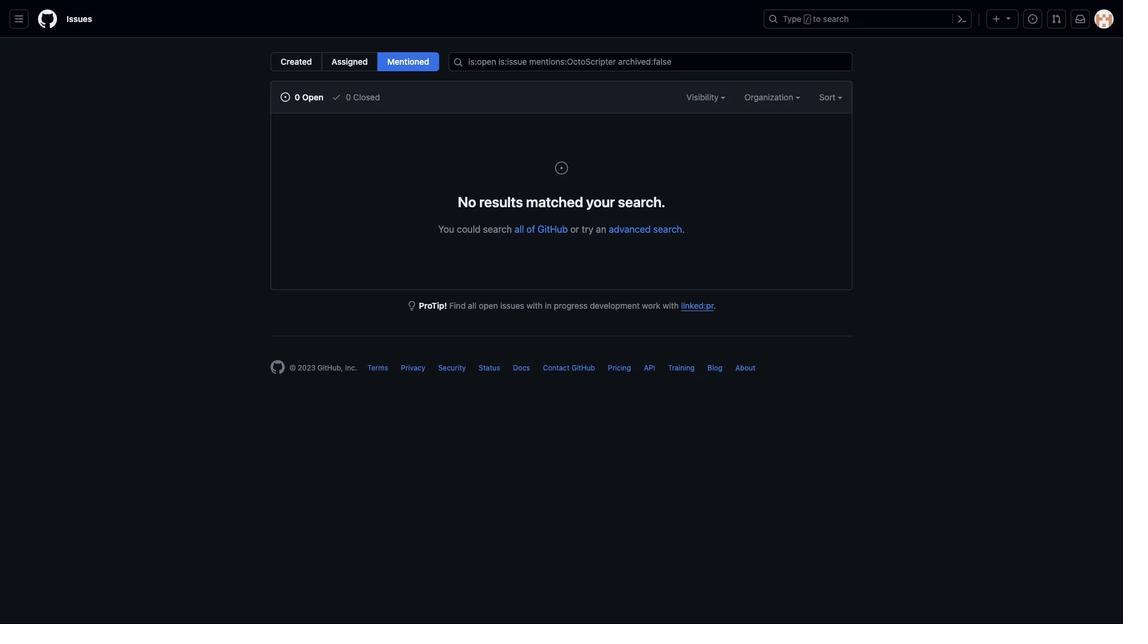 Task type: vqa. For each thing, say whether or not it's contained in the screenshot.
About link
yes



Task type: describe. For each thing, give the bounding box(es) containing it.
development
[[590, 301, 640, 311]]

security
[[438, 364, 466, 372]]

1 horizontal spatial search
[[653, 223, 682, 235]]

light bulb image
[[407, 301, 417, 311]]

status
[[479, 364, 500, 372]]

an
[[596, 223, 606, 235]]

1 vertical spatial issue opened image
[[555, 161, 569, 175]]

footer containing © 2023 github, inc.
[[261, 336, 862, 404]]

no
[[458, 193, 476, 210]]

visibility
[[687, 92, 721, 102]]

terms link
[[368, 364, 388, 372]]

all of github link
[[515, 223, 568, 235]]

progress
[[554, 301, 588, 311]]

search.
[[618, 193, 665, 210]]

0 horizontal spatial .
[[682, 223, 685, 235]]

in
[[545, 301, 552, 311]]

triangle down image
[[1004, 13, 1013, 23]]

sort button
[[819, 91, 843, 103]]

linked:pr link
[[681, 301, 714, 311]]

pricing
[[608, 364, 631, 372]]

contact github link
[[543, 364, 595, 372]]

linked:pr
[[681, 301, 714, 311]]

©
[[290, 364, 296, 372]]

to
[[813, 14, 821, 24]]

your
[[586, 193, 615, 210]]

0 for closed
[[346, 92, 351, 102]]

1 with from the left
[[527, 301, 543, 311]]

0 vertical spatial all
[[515, 223, 524, 235]]

matched
[[526, 193, 583, 210]]

sort
[[819, 92, 836, 102]]

api link
[[644, 364, 655, 372]]

issues
[[500, 301, 524, 311]]

privacy
[[401, 364, 426, 372]]

about link
[[735, 364, 756, 372]]

Search all issues text field
[[449, 52, 853, 71]]

0 open link
[[281, 91, 324, 103]]

homepage image
[[271, 360, 285, 375]]

created link
[[271, 52, 322, 71]]

terms
[[368, 364, 388, 372]]

training link
[[668, 364, 695, 372]]

could
[[457, 223, 481, 235]]

1 horizontal spatial .
[[714, 301, 716, 311]]

organization
[[745, 92, 796, 102]]

protip! find all open issues with in progress development work with linked:pr .
[[419, 301, 716, 311]]

status link
[[479, 364, 500, 372]]

0 closed link
[[332, 91, 380, 103]]

organization button
[[745, 91, 800, 103]]

Issues search field
[[449, 52, 853, 71]]

you could search all of github or try an advanced search .
[[438, 223, 685, 235]]

issue opened image
[[1028, 14, 1038, 24]]

inc.
[[345, 364, 357, 372]]

github inside footer
[[572, 364, 595, 372]]

advanced search link
[[609, 223, 682, 235]]

search image
[[454, 58, 463, 67]]

issue opened image inside 0 open link
[[281, 92, 290, 102]]

type
[[783, 14, 802, 24]]



Task type: locate. For each thing, give the bounding box(es) containing it.
2 horizontal spatial search
[[823, 14, 849, 24]]

all left of
[[515, 223, 524, 235]]

issue opened image left 0 open on the left of page
[[281, 92, 290, 102]]

.
[[682, 223, 685, 235], [714, 301, 716, 311]]

no results matched your search.
[[458, 193, 665, 210]]

with left the in
[[527, 301, 543, 311]]

github right contact
[[572, 364, 595, 372]]

0 vertical spatial .
[[682, 223, 685, 235]]

2023
[[298, 364, 316, 372]]

1 horizontal spatial issue opened image
[[555, 161, 569, 175]]

with
[[527, 301, 543, 311], [663, 301, 679, 311]]

api
[[644, 364, 655, 372]]

blog link
[[708, 364, 723, 372]]

security link
[[438, 364, 466, 372]]

find
[[449, 301, 466, 311]]

assigned
[[332, 57, 368, 67]]

github,
[[318, 364, 343, 372]]

2 with from the left
[[663, 301, 679, 311]]

contact
[[543, 364, 570, 372]]

of
[[527, 223, 535, 235]]

0 horizontal spatial 0
[[295, 92, 300, 102]]

created
[[281, 57, 312, 67]]

0 horizontal spatial with
[[527, 301, 543, 311]]

docs link
[[513, 364, 530, 372]]

git pull request image
[[1052, 14, 1061, 24]]

all
[[515, 223, 524, 235], [468, 301, 477, 311]]

github right of
[[538, 223, 568, 235]]

with right work
[[663, 301, 679, 311]]

notifications image
[[1076, 14, 1085, 24]]

issues
[[67, 14, 92, 24]]

search
[[823, 14, 849, 24], [483, 223, 512, 235], [653, 223, 682, 235]]

0 inside 0 closed link
[[346, 92, 351, 102]]

mentioned
[[387, 57, 429, 67]]

contact github
[[543, 364, 595, 372]]

footer
[[261, 336, 862, 404]]

0 horizontal spatial github
[[538, 223, 568, 235]]

issue opened image
[[281, 92, 290, 102], [555, 161, 569, 175]]

open
[[302, 92, 324, 102]]

plus image
[[992, 14, 1001, 24]]

type / to search
[[783, 14, 849, 24]]

1 vertical spatial all
[[468, 301, 477, 311]]

privacy link
[[401, 364, 426, 372]]

0 horizontal spatial all
[[468, 301, 477, 311]]

1 horizontal spatial github
[[572, 364, 595, 372]]

0 horizontal spatial search
[[483, 223, 512, 235]]

1 horizontal spatial all
[[515, 223, 524, 235]]

assigned link
[[322, 52, 378, 71]]

open
[[479, 301, 498, 311]]

0 inside 0 open link
[[295, 92, 300, 102]]

0 left open
[[295, 92, 300, 102]]

homepage image
[[38, 10, 57, 29]]

visibility button
[[687, 91, 726, 103]]

protip!
[[419, 301, 447, 311]]

0 closed
[[344, 92, 380, 102]]

work
[[642, 301, 661, 311]]

docs
[[513, 364, 530, 372]]

command palette image
[[958, 14, 967, 24]]

check image
[[332, 92, 341, 102]]

0 vertical spatial github
[[538, 223, 568, 235]]

advanced
[[609, 223, 651, 235]]

issue opened image up the no results matched your search.
[[555, 161, 569, 175]]

or
[[570, 223, 579, 235]]

1 horizontal spatial 0
[[346, 92, 351, 102]]

search down search.
[[653, 223, 682, 235]]

about
[[735, 364, 756, 372]]

all right find
[[468, 301, 477, 311]]

github
[[538, 223, 568, 235], [572, 364, 595, 372]]

try
[[582, 223, 594, 235]]

0 horizontal spatial issue opened image
[[281, 92, 290, 102]]

mentioned link
[[377, 52, 439, 71]]

2 0 from the left
[[346, 92, 351, 102]]

pricing link
[[608, 364, 631, 372]]

1 vertical spatial github
[[572, 364, 595, 372]]

0 vertical spatial issue opened image
[[281, 92, 290, 102]]

© 2023 github, inc.
[[290, 364, 357, 372]]

you
[[438, 223, 454, 235]]

search down results
[[483, 223, 512, 235]]

closed
[[353, 92, 380, 102]]

0 for open
[[295, 92, 300, 102]]

0
[[295, 92, 300, 102], [346, 92, 351, 102]]

training
[[668, 364, 695, 372]]

issues element
[[271, 52, 439, 71]]

1 0 from the left
[[295, 92, 300, 102]]

/
[[805, 15, 810, 24]]

1 horizontal spatial with
[[663, 301, 679, 311]]

0 right check icon
[[346, 92, 351, 102]]

1 vertical spatial .
[[714, 301, 716, 311]]

blog
[[708, 364, 723, 372]]

0 open
[[293, 92, 324, 102]]

results
[[479, 193, 523, 210]]

search right to
[[823, 14, 849, 24]]



